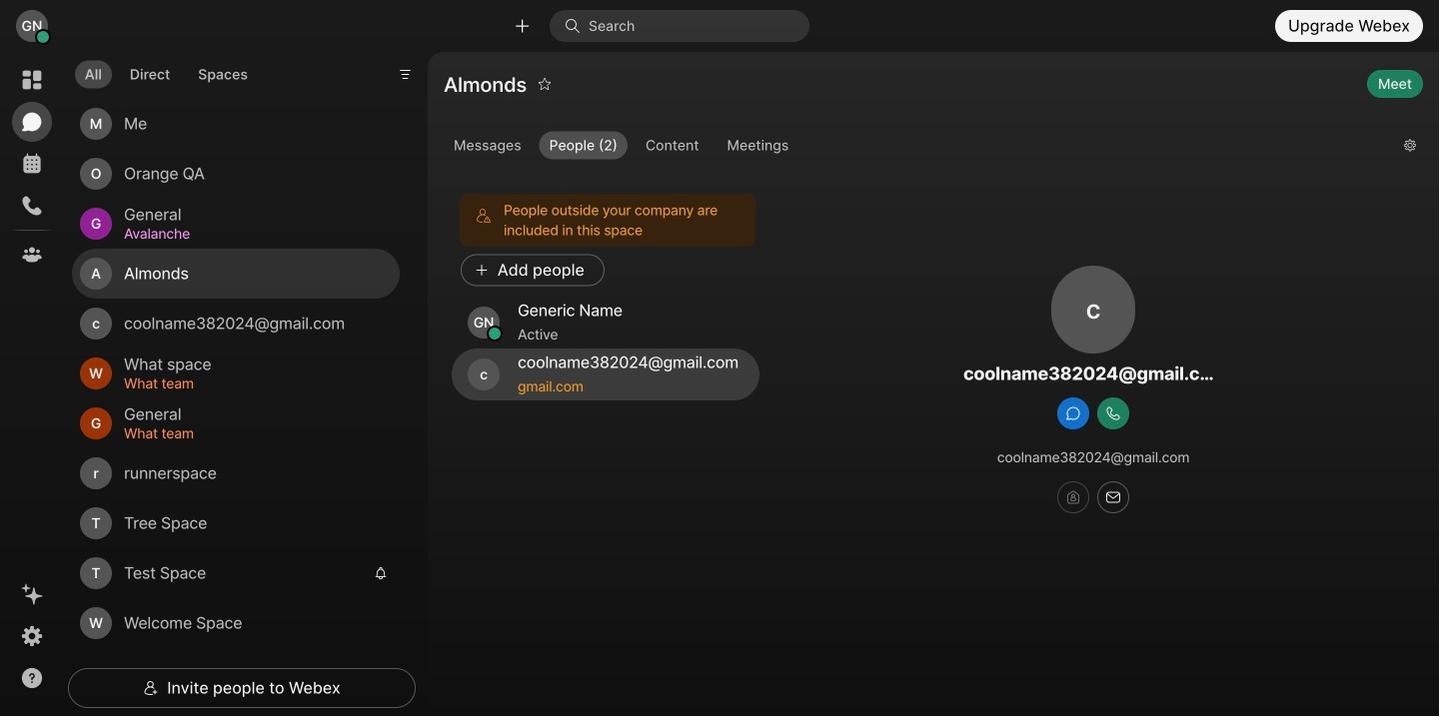 Task type: vqa. For each thing, say whether or not it's contained in the screenshot.
Me list item
yes



Task type: describe. For each thing, give the bounding box(es) containing it.
avalanche element
[[124, 223, 376, 245]]

connect people image
[[513, 16, 532, 36]]

webex tab list
[[12, 60, 52, 275]]

orange qa list item
[[72, 149, 400, 199]]

join personal meeting room image
[[1065, 490, 1081, 506]]

0 horizontal spatial coolname382024@gmail.com list item
[[72, 299, 400, 349]]

help image
[[20, 667, 44, 691]]

active element
[[518, 323, 744, 347]]

test space, you will be notified of all new messages in this space list item
[[72, 549, 400, 599]]

message image
[[1065, 406, 1081, 422]]

filter by image
[[397, 66, 413, 82]]

what space list item
[[72, 349, 400, 399]]

view space settings image
[[1403, 129, 1417, 161]]

runnerspace list item
[[72, 449, 400, 499]]

1 horizontal spatial coolname382024@gmail.com list item
[[452, 349, 760, 401]]

2 what team element from the top
[[124, 423, 376, 445]]



Task type: locate. For each thing, give the bounding box(es) containing it.
me list item
[[72, 99, 400, 149]]

tree space list item
[[72, 499, 400, 549]]

settings image
[[20, 625, 44, 649]]

dashboard image
[[20, 68, 44, 92]]

almonds list item
[[72, 249, 400, 299]]

wrapper image
[[476, 208, 492, 224]]

1 vertical spatial what team element
[[124, 423, 376, 445]]

coolname382024@gmail.com list item
[[72, 299, 400, 349], [452, 349, 760, 401]]

mailto coolname382024@gmail.com image
[[1105, 490, 1121, 506]]

what team element
[[124, 373, 376, 395], [124, 423, 376, 445]]

1 general list item from the top
[[72, 199, 400, 249]]

what's new image
[[20, 583, 44, 607]]

welcome space list item
[[72, 599, 400, 649]]

wrapper image inside generic nameactive list item
[[488, 327, 502, 341]]

0 vertical spatial general list item
[[72, 199, 400, 249]]

what team element inside "what space" list item
[[124, 373, 376, 395]]

1 vertical spatial general list item
[[72, 399, 400, 449]]

2 general list item from the top
[[72, 399, 400, 449]]

call image
[[1105, 406, 1121, 422]]

0 vertical spatial what team element
[[124, 373, 376, 395]]

coolname382024@gmail.com list item down avalanche element
[[72, 299, 400, 349]]

you will be notified of all new messages in this space image
[[374, 567, 388, 581], [374, 567, 388, 581]]

teams, has no new notifications image
[[20, 243, 44, 267]]

navigation
[[0, 52, 64, 717]]

wrapper image
[[565, 18, 589, 34], [36, 30, 50, 44], [474, 262, 489, 278], [488, 327, 502, 341], [143, 681, 159, 697]]

add to favorites image
[[538, 68, 552, 100]]

calls image
[[20, 194, 44, 218]]

meetings image
[[20, 152, 44, 176]]

1 what team element from the top
[[124, 373, 376, 395]]

coolname382024@gmail.com list item down the active element on the top of the page
[[452, 349, 760, 401]]

group
[[444, 131, 1388, 164]]

messaging, has no new notifications image
[[20, 110, 44, 134]]

generic nameactive list item
[[452, 297, 760, 349]]

tab list
[[70, 48, 263, 94]]

general list item
[[72, 199, 400, 249], [72, 399, 400, 449]]



